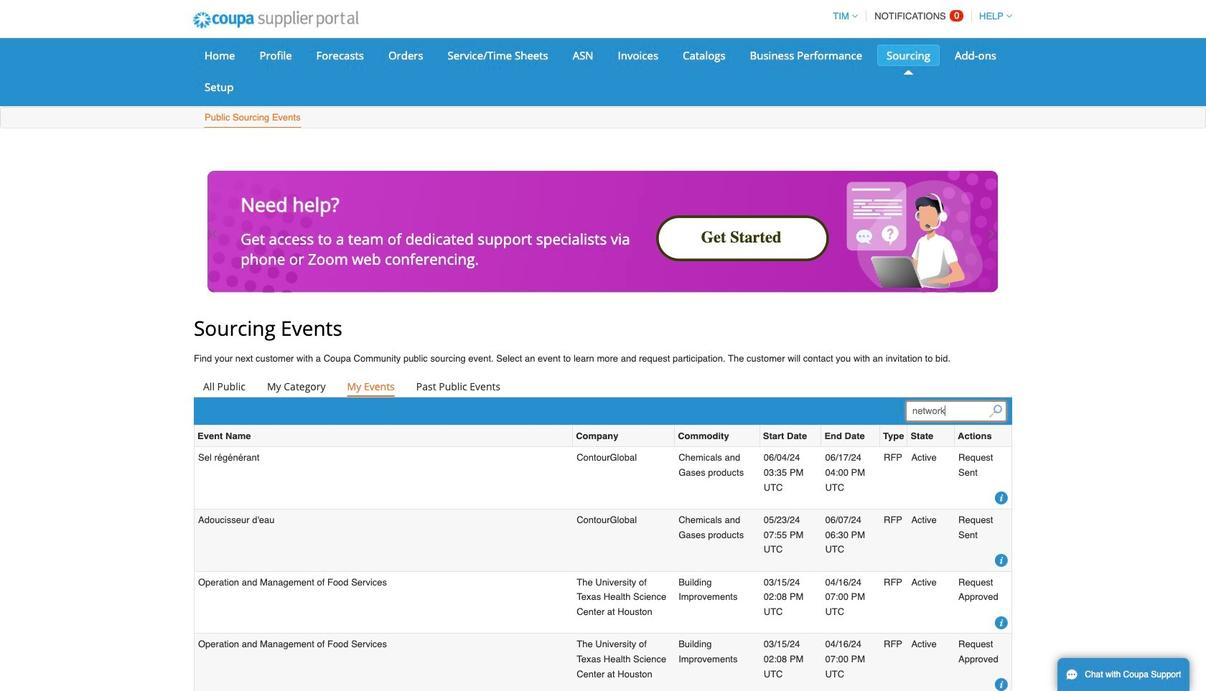 Task type: describe. For each thing, give the bounding box(es) containing it.
coupa supplier portal image
[[183, 2, 368, 38]]

event name element
[[195, 426, 573, 448]]

previous image
[[209, 228, 221, 240]]

start date element
[[760, 426, 822, 448]]

commodity element
[[675, 426, 760, 448]]

Search text field
[[906, 402, 1007, 422]]



Task type: locate. For each thing, give the bounding box(es) containing it.
state element
[[908, 426, 955, 448]]

search image
[[989, 405, 1002, 418]]

end date element
[[822, 426, 880, 448]]

next image
[[986, 228, 997, 240]]

navigation
[[827, 2, 1012, 30]]

type element
[[880, 426, 908, 448]]

company element
[[573, 426, 675, 448]]

actions element
[[955, 426, 1012, 448]]

tab list
[[194, 377, 1012, 397]]



Task type: vqa. For each thing, say whether or not it's contained in the screenshot.
the bottommost "Coupa Supplier Portal" image
no



